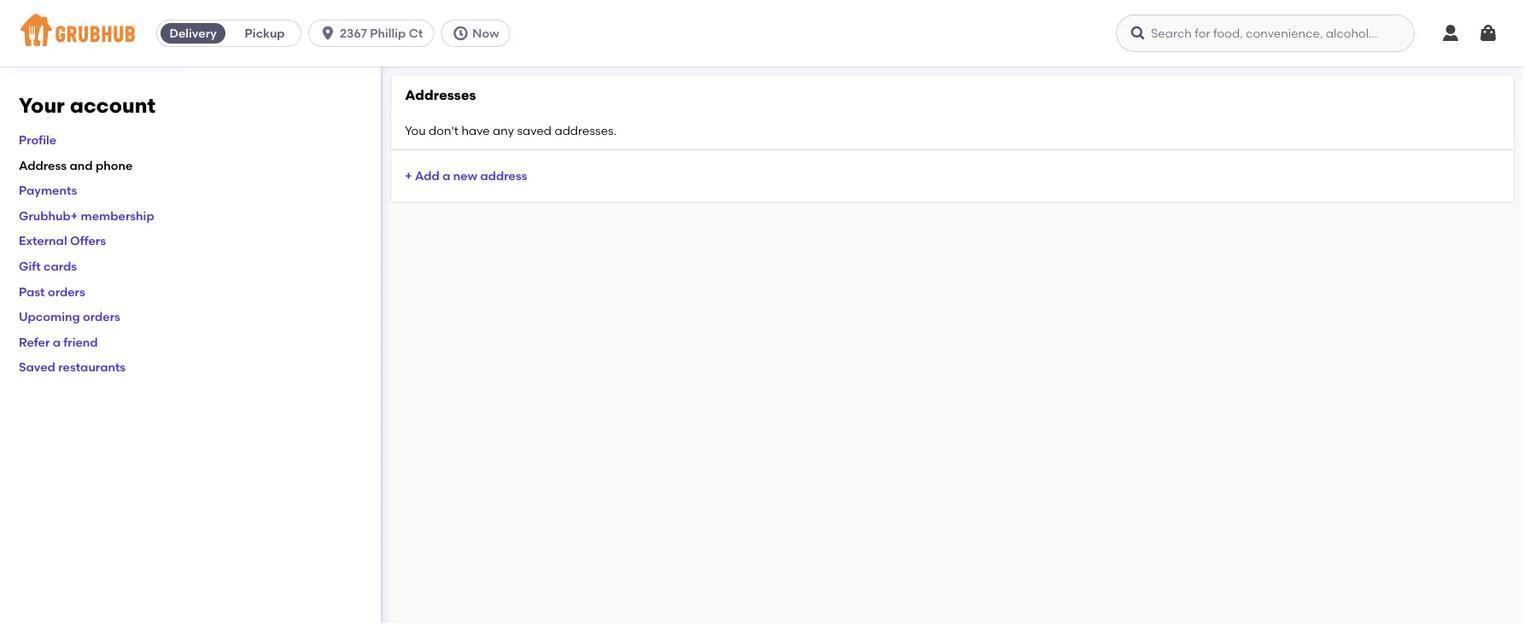 Task type: locate. For each thing, give the bounding box(es) containing it.
0 horizontal spatial svg image
[[452, 25, 469, 42]]

now button
[[441, 20, 517, 47]]

0 vertical spatial a
[[443, 168, 451, 183]]

address
[[19, 158, 67, 172]]

a
[[443, 168, 451, 183], [53, 335, 61, 349]]

your account
[[19, 93, 156, 118]]

profile link
[[19, 133, 56, 147]]

past orders
[[19, 284, 85, 299]]

a left new
[[443, 168, 451, 183]]

1 svg image from the left
[[452, 25, 469, 42]]

0 horizontal spatial svg image
[[320, 25, 337, 42]]

address and phone
[[19, 158, 133, 172]]

phone
[[96, 158, 133, 172]]

any
[[493, 123, 514, 138]]

ct
[[409, 26, 423, 41]]

payments link
[[19, 183, 77, 198]]

profile
[[19, 133, 56, 147]]

don't
[[429, 123, 459, 138]]

2367
[[340, 26, 367, 41]]

restaurants
[[58, 360, 126, 375]]

refer a friend link
[[19, 335, 98, 349]]

orders
[[48, 284, 85, 299], [83, 310, 120, 324]]

saved
[[19, 360, 55, 375]]

svg image
[[1441, 23, 1462, 44], [1479, 23, 1499, 44], [320, 25, 337, 42]]

1 vertical spatial a
[[53, 335, 61, 349]]

saved
[[517, 123, 552, 138]]

2 horizontal spatial svg image
[[1479, 23, 1499, 44]]

and
[[70, 158, 93, 172]]

payments
[[19, 183, 77, 198]]

+ add a new address
[[405, 168, 528, 183]]

cards
[[44, 259, 77, 274]]

1 horizontal spatial svg image
[[1130, 25, 1147, 42]]

external offers link
[[19, 234, 106, 248]]

orders up friend
[[83, 310, 120, 324]]

1 horizontal spatial a
[[443, 168, 451, 183]]

orders up upcoming orders link
[[48, 284, 85, 299]]

pickup button
[[229, 20, 301, 47]]

orders for upcoming orders
[[83, 310, 120, 324]]

upcoming orders
[[19, 310, 120, 324]]

+ add a new address button
[[405, 160, 528, 191]]

delivery button
[[157, 20, 229, 47]]

your
[[19, 93, 65, 118]]

+
[[405, 168, 412, 183]]

svg image
[[452, 25, 469, 42], [1130, 25, 1147, 42]]

1 vertical spatial orders
[[83, 310, 120, 324]]

grubhub+ membership link
[[19, 208, 154, 223]]

Search for food, convenience, alcohol... search field
[[1116, 15, 1415, 52]]

external
[[19, 234, 67, 248]]

external offers
[[19, 234, 106, 248]]

a right refer
[[53, 335, 61, 349]]

past
[[19, 284, 45, 299]]

have
[[462, 123, 490, 138]]

address and phone link
[[19, 158, 133, 172]]

grubhub+ membership
[[19, 208, 154, 223]]

address
[[480, 168, 528, 183]]

0 vertical spatial orders
[[48, 284, 85, 299]]

gift cards
[[19, 259, 77, 274]]

svg image inside now button
[[452, 25, 469, 42]]

gift cards link
[[19, 259, 77, 274]]



Task type: vqa. For each thing, say whether or not it's contained in the screenshot.
Items subtotal at the top of the page
no



Task type: describe. For each thing, give the bounding box(es) containing it.
2367 phillip ct
[[340, 26, 423, 41]]

a inside button
[[443, 168, 451, 183]]

new
[[453, 168, 478, 183]]

0 horizontal spatial a
[[53, 335, 61, 349]]

svg image inside 2367 phillip ct button
[[320, 25, 337, 42]]

orders for past orders
[[48, 284, 85, 299]]

addresses
[[405, 87, 476, 103]]

refer a friend
[[19, 335, 98, 349]]

friend
[[63, 335, 98, 349]]

you
[[405, 123, 426, 138]]

add
[[415, 168, 440, 183]]

pickup
[[245, 26, 285, 41]]

addresses.
[[555, 123, 617, 138]]

upcoming
[[19, 310, 80, 324]]

refer
[[19, 335, 50, 349]]

saved restaurants
[[19, 360, 126, 375]]

gift
[[19, 259, 41, 274]]

phillip
[[370, 26, 406, 41]]

you don't have any saved addresses.
[[405, 123, 617, 138]]

main navigation navigation
[[0, 0, 1525, 67]]

delivery
[[170, 26, 217, 41]]

2 svg image from the left
[[1130, 25, 1147, 42]]

membership
[[81, 208, 154, 223]]

account
[[70, 93, 156, 118]]

past orders link
[[19, 284, 85, 299]]

2367 phillip ct button
[[308, 20, 441, 47]]

1 horizontal spatial svg image
[[1441, 23, 1462, 44]]

upcoming orders link
[[19, 310, 120, 324]]

offers
[[70, 234, 106, 248]]

grubhub+
[[19, 208, 78, 223]]

saved restaurants link
[[19, 360, 126, 375]]

now
[[473, 26, 499, 41]]



